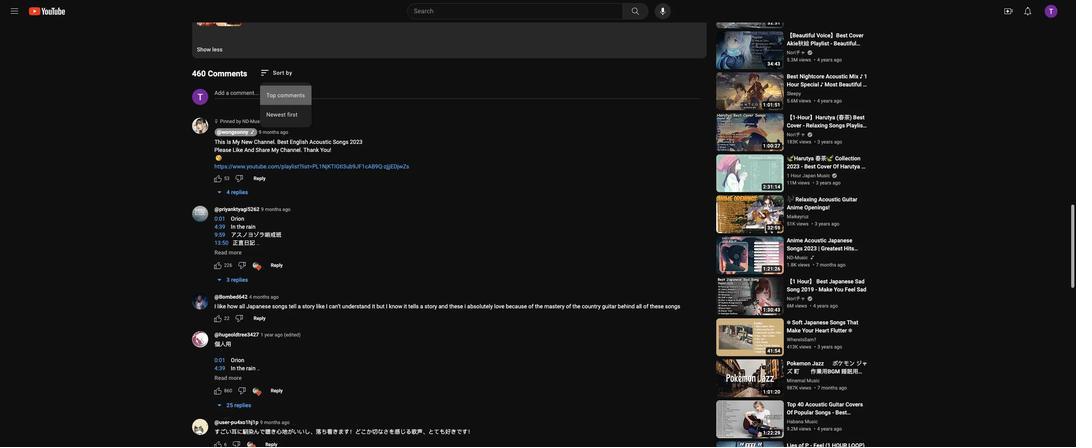 Task type: vqa. For each thing, say whether or not it's contained in the screenshot.


Task type: describe. For each thing, give the bounding box(es) containing it.
voice】best
[[817, 32, 848, 39]]

春茶
[[819, 171, 830, 178]]

pokemon jazz   　 ポケモン ジャ ズ  町　　作業用bgm 睡眠用 bgm cafe music
[[787, 360, 868, 383]]

3 years ago for japanese
[[818, 344, 843, 350]]

popular inside anime acoustic japanese songs 2023 | greatest hits japanese acoustic cover of popular songs playlist
[[787, 261, 807, 268]]

music up 9 months ago in the top of the page
[[250, 119, 263, 124]]

460 comments
[[192, 69, 247, 79]]

1:21:26 link
[[716, 236, 784, 275]]

@wongsonny, official artist channel element
[[217, 129, 248, 136]]

個人用
[[215, 341, 231, 348]]

1 vertical spatial sad
[[857, 286, 867, 293]]

best inside 【1 hour】 best japanese sad song 2019 - make you feel sad
[[817, 278, 828, 285]]

4 for best
[[818, 98, 820, 104]]

songs inside top 40 acoustic guitar covers of popular songs - best instrumental music 2019
[[815, 409, 831, 416]]

newest first
[[267, 111, 298, 118]]

guitar for 🎶 relaxing acoustic guitar anime openings!
[[843, 196, 858, 203]]

zjjjedjwzs
[[384, 163, 409, 170]]

4 for 【1
[[814, 303, 816, 309]]

1 hour japan music
[[787, 173, 830, 179]]

茶
[[787, 171, 793, 178]]

1 all from the left
[[239, 303, 245, 310]]

@priyanktyagi5262 link
[[215, 206, 260, 214]]

best inside this is my new channel. best english acoustic songs 2023 please like and share my channel. thank you!
[[277, 139, 289, 145]]

4:56 link
[[197, 1, 242, 28]]

1 4:39 link from the top
[[215, 223, 225, 231]]

11m
[[787, 180, 797, 186]]

views for anime acoustic japanese songs 2023 | greatest hits japanese acoustic cover of popular songs playlist
[[798, 262, 810, 268]]

@bombed642 link
[[215, 294, 248, 302]]

english
[[290, 139, 308, 145]]

すごい耳に馴染んで聴き心地がいいし、落ち着きます！どこか切なさを感じる歌声、とても好きです！
[[215, 429, 474, 435]]

comment...
[[230, 90, 259, 96]]

cover inside 🍃harutya 春茶🍃 collection 2023  - best cover of harutya 春 茶 - harutya 春茶 best song of all time 🍃🌿
[[817, 163, 832, 170]]

Search text field
[[414, 6, 621, 16]]

13:50
[[215, 240, 229, 246]]

country
[[582, 303, 601, 310]]

collection inside 🍃harutya 春茶🍃 collection 2023  - best cover of harutya 春 茶 - harutya 春茶 best song of all time 🍃🌿
[[836, 155, 861, 162]]

of down 春茶🍃
[[833, 163, 839, 170]]

51k views
[[787, 221, 809, 227]]

sort by button
[[260, 68, 292, 78]]

mix
[[850, 73, 859, 80]]

4:56
[[229, 18, 239, 24]]

of down 春
[[858, 171, 864, 178]]

🎶 relaxing acoustic guitar anime openings!
[[787, 196, 858, 211]]

sleepy
[[787, 91, 801, 97]]

know
[[389, 303, 403, 310]]

rain inside 0:01 orion 4:39 in the rain
[[246, 365, 256, 372]]

睡眠用
[[842, 368, 859, 375]]

1 vertical spatial channel.
[[280, 147, 302, 153]]

share
[[256, 147, 270, 153]]

アスノヨゾラ哨戒班
[[231, 232, 282, 238]]

5.3m views
[[787, 57, 812, 63]]

2 more from the top
[[229, 375, 242, 381]]

top for top comments
[[267, 92, 276, 98]]

the left mastery
[[535, 303, 543, 310]]

32 minutes, 59 seconds element
[[768, 225, 781, 231]]

time
[[795, 179, 808, 186]]

greatest
[[822, 245, 843, 252]]

22
[[224, 316, 230, 321]]

anime acoustic japanese songs 2023 | greatest hits japanese acoustic cover of popular songs playlist by nd-music 1,829 views 7 months ago 1 hour, 21 minutes element
[[787, 236, 868, 268]]

orion inside 0:01 orion 4:39 in the rain
[[231, 357, 244, 364]]

- inside the 【1-hour】harutya (春茶) best cover - relaxing songs playlist #2
[[803, 122, 805, 129]]

1:01:20
[[764, 389, 781, 395]]

(edited)
[[284, 332, 301, 338]]

0 horizontal spatial a
[[226, 90, 229, 96]]

music up 9.2m views
[[805, 419, 818, 425]]

53
[[224, 176, 230, 181]]

9 months ago
[[259, 130, 288, 135]]

the inside @priyanktyagi5262 9 months ago 0:01 orion 4:39 in the rain 9:59 アスノヨゾラ哨戒班 13:50 正直日記 read more
[[237, 224, 245, 230]]

cover inside 【beautiful voice】best cover akie秋絵 playlist - beautiful japanese songs | collection #3
[[849, 32, 864, 39]]

0 vertical spatial sad
[[855, 278, 865, 285]]

0:01 inside @priyanktyagi5262 9 months ago 0:01 orion 4:39 in the rain 9:59 アスノヨゾラ哨戒班 13:50 正直日記 read more
[[215, 216, 225, 222]]

sort by
[[273, 70, 292, 76]]

1 vertical spatial hour
[[791, 173, 802, 179]]

&
[[863, 81, 867, 88]]

first
[[288, 111, 298, 118]]

mastery
[[545, 303, 565, 310]]

@wongsonny
[[217, 129, 248, 135]]

183k
[[787, 139, 798, 145]]

read more button for @priyanktyagi5262
[[215, 249, 242, 257]]

song inside 【1 hour】 best japanese sad song 2019 - make you feel sad
[[787, 286, 800, 293]]

song inside 🍃harutya 春茶🍃 collection 2023  - best cover of harutya 春 茶 - harutya 春茶 best song of all time 🍃🌿
[[844, 171, 857, 178]]

songs inside the 【1-hour】harutya (春茶) best cover - relaxing songs playlist #2
[[830, 122, 845, 129]]

years for hour】harutya
[[822, 139, 833, 145]]

987k
[[787, 385, 798, 391]]

1 horizontal spatial 1
[[787, 173, 790, 179]]

1 story from the left
[[302, 303, 315, 310]]

4 years ago for ♪
[[818, 98, 842, 104]]

32:51
[[768, 20, 781, 26]]

top comments link
[[260, 86, 312, 105]]

0 vertical spatial ❄︎
[[787, 319, 791, 326]]

2023 inside this is my new channel. best english acoustic songs 2023 please like and share my channel. thank you!
[[350, 139, 363, 145]]

less
[[212, 46, 222, 53]]

read more
[[215, 375, 242, 381]]

songs inside 【beautiful voice】best cover akie秋絵 playlist - beautiful japanese songs | collection #3
[[813, 48, 829, 55]]

read inside @priyanktyagi5262 9 months ago 0:01 orion 4:39 in the rain 9:59 アスノヨゾラ哨戒班 13:50 正直日記 read more
[[215, 249, 227, 256]]

2 4:39 link from the top
[[215, 364, 225, 372]]

months down greatest
[[820, 262, 837, 268]]

413k
[[787, 344, 798, 350]]

2 read from the top
[[215, 375, 227, 381]]

music inside best nightcore acoustic mix ♪ 1 hour special ♪ most beautiful & emotional music
[[814, 89, 829, 96]]

1 0:01 link from the top
[[215, 215, 225, 223]]

best up japan
[[805, 163, 816, 170]]

| inside 【beautiful voice】best cover akie秋絵 playlist - beautiful japanese songs | collection #3
[[830, 48, 832, 55]]

new
[[241, 139, 253, 145]]

1 horizontal spatial reply text field
[[271, 263, 283, 268]]

and
[[439, 303, 448, 310]]

hour inside best nightcore acoustic mix ♪ 1 hour special ♪ most beautiful & emotional music
[[787, 81, 800, 88]]

🍃harutya 春茶🍃 collection 2023  - best cover of harutya 春茶 - harutya 春茶 best song of all time 🍃🌿 by 1 hour japan music 11,205,073 views 3 years ago 2 hours, 31 minutes element
[[787, 154, 868, 186]]

acoustic inside the 🎶 relaxing acoustic guitar anime openings!
[[819, 196, 841, 203]]

ago inside 'link'
[[280, 130, 288, 135]]

🍃🌿
[[809, 179, 824, 186]]

0 horizontal spatial my
[[233, 139, 240, 145]]

1 hour, 1 minute, 20 seconds element
[[764, 389, 781, 395]]

@bombed642 image
[[192, 294, 208, 310]]

460
[[192, 69, 206, 79]]

relaxing inside the 【1-hour】harutya (春茶) best cover - relaxing songs playlist #2
[[807, 122, 828, 129]]

2 story from the left
[[425, 303, 437, 310]]

@user pu4xo1hj1p image
[[192, 419, 208, 435]]

0 vertical spatial nd-
[[242, 119, 250, 124]]

3 years ago for (春茶)
[[818, 139, 843, 145]]

add
[[215, 90, 225, 96]]

9:59
[[215, 232, 225, 238]]

2 of from the left
[[566, 303, 571, 310]]

11m views
[[787, 180, 810, 186]]

@priyanktyagi5262 image
[[192, 206, 208, 222]]

music up 🍃🌿
[[817, 173, 830, 179]]

1 it from the left
[[372, 303, 375, 310]]

best inside top 40 acoustic guitar covers of popular songs - best instrumental music 2019
[[836, 409, 847, 416]]

@bombed642 4 months ago i like how all japanese songs tell a story like i can't understand it but i know it tells a story and these i absolutely love because of the mastery of the country guitar behind all of these songs
[[215, 294, 681, 310]]

jazz
[[813, 360, 824, 367]]

comments
[[208, 69, 247, 79]]

2 horizontal spatial a
[[420, 303, 423, 310]]

more inside @priyanktyagi5262 9 months ago 0:01 orion 4:39 in the rain 9:59 アスノヨゾラ哨戒班 13:50 正直日記 read more
[[229, 249, 242, 256]]

lies of p  - feel (1 hour loop) by zenenki 79,384 views 4 months ago 1 hour, 2 minutes element
[[787, 442, 868, 447]]

9 months ago link for ago
[[260, 419, 290, 426]]

views for 【1 hour】 best japanese sad song 2019 - make you feel sad
[[795, 303, 808, 309]]

avatar image image
[[1045, 5, 1058, 18]]

ズ
[[787, 368, 793, 375]]

japanese up greatest
[[828, 237, 853, 244]]

months down music
[[822, 385, 838, 391]]

22 likes element
[[224, 315, 230, 322]]

pokemon jazz   　 ポケモン ジャズ  町　　作業用bgm 睡眠用bgm cafe music by minemal music 987,596 views 7 months ago 1 hour, 1 minute element
[[787, 360, 868, 383]]

music down 町　　作業用bgm
[[807, 378, 820, 384]]

cover inside anime acoustic japanese songs 2023 | greatest hits japanese acoustic cover of popular songs playlist
[[837, 253, 851, 260]]

views for top 40 acoustic guitar covers of popular songs - best instrumental music 2019
[[799, 426, 812, 432]]

#3
[[860, 48, 867, 55]]

3 years ago for acoustic
[[815, 221, 840, 227]]

music
[[813, 376, 829, 383]]

2023 inside anime acoustic japanese songs 2023 | greatest hits japanese acoustic cover of popular songs playlist
[[804, 245, 817, 252]]

acoustic down greatest
[[813, 253, 835, 260]]

views for 🎶 relaxing acoustic guitar anime openings!
[[797, 221, 809, 227]]

4:39 inside 0:01 orion 4:39 in the rain
[[215, 365, 225, 372]]

2 these from the left
[[650, 303, 664, 310]]

ago inside the @user-pu4xo1hj1p 9 months ago すごい耳に馴染んで聴き心地がいいし、落ち着きます！どこか切なさを感じる歌声、とても好きです！
[[282, 420, 290, 426]]

3 years ago for collection
[[816, 180, 841, 186]]

0 horizontal spatial ♪
[[821, 81, 824, 88]]

years for 40
[[821, 426, 833, 432]]

4 for top
[[818, 426, 820, 432]]

1:00:27
[[764, 143, 781, 149]]

🍃harutya 春茶🍃 collection 2023  - best cover of harutya 春 茶 - harutya 春茶 best song of all time 🍃🌿
[[787, 155, 868, 186]]

like
[[233, 147, 243, 153]]

anime inside anime acoustic japanese songs 2023 | greatest hits japanese acoustic cover of popular songs playlist
[[787, 237, 803, 244]]

183k views
[[787, 139, 812, 145]]

❄︎ soft japanese songs that make your heart flutter ❄︎ by whereissam? 413,008 views 3 years ago 41 minutes element
[[787, 319, 868, 335]]

4 inside @bombed642 4 months ago i like how all japanese songs tell a story like i can't understand it but i know it tells a story and these i absolutely love because of the mastery of the country guitar behind all of these songs
[[249, 294, 252, 300]]

because
[[506, 303, 527, 310]]

4 years ago for songs
[[818, 57, 842, 63]]

41 minutes, 54 seconds element
[[768, 348, 781, 354]]

ポケモン
[[833, 360, 855, 367]]

4 years ago for -
[[818, 426, 842, 432]]

best right the 春茶
[[831, 171, 843, 178]]

months inside @bombed642 4 months ago i like how all japanese songs tell a story like i can't understand it but i know it tells a story and these i absolutely love because of the mastery of the country guitar behind all of these songs
[[253, 294, 270, 300]]

1:30:43
[[764, 307, 781, 313]]

413k views
[[787, 344, 812, 350]]

music inside top 40 acoustic guitar covers of popular songs - best instrumental music 2019
[[821, 417, 836, 424]]

1 inside the @hugeoldtree3427 1 year ago (edited)
[[261, 332, 263, 338]]

32:59
[[768, 225, 781, 231]]

@user-
[[215, 420, 231, 426]]

正直日記
[[233, 240, 255, 246]]

- inside 【beautiful voice】best cover akie秋絵 playlist - beautiful japanese songs | collection #3
[[831, 40, 833, 47]]

41:54
[[768, 348, 781, 354]]

2:31:14
[[764, 184, 781, 190]]

1 horizontal spatial a
[[298, 303, 301, 310]]

pokemon
[[787, 360, 811, 367]]

【beautiful voice】best cover akie秋絵 playlist - beautiful japanese songs | collection #3 by noriチャ 5,313,153 views 4 years ago 34 minutes element
[[787, 31, 868, 55]]

| inside anime acoustic japanese songs 2023 | greatest hits japanese acoustic cover of popular songs playlist
[[819, 245, 820, 252]]

@hugeoldtree3427 link
[[215, 331, 259, 340]]

9 months ago link for 0:01
[[261, 206, 291, 213]]

beautiful inside best nightcore acoustic mix ♪ 1 hour special ♪ most beautiful & emotional music
[[839, 81, 862, 88]]

views for pokemon jazz   　 ポケモン ジャ ズ  町　　作業用bgm 睡眠用 bgm cafe music
[[800, 385, 812, 391]]

acoustic up greatest
[[805, 237, 827, 244]]

years for relaxing
[[819, 221, 831, 227]]

soft
[[793, 319, 803, 326]]

habana music
[[787, 419, 818, 425]]

noriチャ for 【1 hour】 best japanese sad song 2019 - make you feel sad
[[787, 296, 806, 302]]

1 horizontal spatial ♪
[[860, 73, 863, 80]]

1 inside best nightcore acoustic mix ♪ 1 hour special ♪ most beautiful & emotional music
[[865, 73, 868, 80]]

860 likes element
[[224, 387, 232, 395]]

your
[[803, 327, 814, 334]]

all
[[787, 179, 794, 186]]

songs up the hour】
[[808, 261, 824, 268]]

years for voice】best
[[821, 57, 833, 63]]

2019 inside top 40 acoustic guitar covers of popular songs - best instrumental music 2019
[[837, 417, 850, 424]]

best inside best nightcore acoustic mix ♪ 1 hour special ♪ most beautiful & emotional music
[[787, 73, 799, 80]]

0 horizontal spatial reply text field
[[254, 176, 266, 181]]

2 all from the left
[[636, 303, 642, 310]]

the left country
[[573, 303, 581, 310]]

noriチャ for 【beautiful voice】best cover akie秋絵 playlist - beautiful japanese songs | collection #3
[[787, 50, 806, 56]]

of inside anime acoustic japanese songs 2023 | greatest hits japanese acoustic cover of popular songs playlist
[[853, 253, 859, 260]]

can't
[[329, 303, 341, 310]]

months inside 'link'
[[263, 130, 279, 135]]

minemal music
[[787, 378, 820, 384]]

please
[[215, 147, 231, 153]]

40
[[798, 401, 804, 408]]

226
[[224, 263, 232, 268]]

1 horizontal spatial harutya
[[841, 163, 861, 170]]

best nightcore acoustic mix ♪ 1 hour special ♪ most beautiful & emotional music by sleepy 5,685,696 views 4 years ago 1 hour, 1 minute element
[[787, 72, 868, 96]]

best inside the 【1-hour】harutya (春茶) best cover - relaxing songs playlist #2
[[854, 114, 865, 121]]



Task type: locate. For each thing, give the bounding box(es) containing it.
6 likes element
[[224, 441, 227, 447]]

1 horizontal spatial top
[[787, 401, 796, 408]]

japanese inside ❄︎ soft japanese songs that make your heart flutter ❄︎
[[804, 319, 829, 326]]

@hugeoldtree3427 image
[[192, 331, 208, 348]]

1 horizontal spatial reply text field
[[271, 388, 283, 394]]

0 vertical spatial popular
[[787, 261, 807, 268]]

group
[[260, 68, 312, 131]]

views for 【beautiful voice】best cover akie秋絵 playlist - beautiful japanese songs | collection #3
[[799, 57, 812, 63]]

@user-pu4xo1hj1p link
[[215, 419, 259, 427]]

1 vertical spatial read
[[215, 375, 227, 381]]

0 vertical spatial read
[[215, 249, 227, 256]]

- inside top 40 acoustic guitar covers of popular songs - best instrumental music 2019
[[833, 409, 835, 416]]

in
[[231, 224, 236, 230], [231, 365, 236, 372]]

1 vertical spatial song
[[787, 286, 800, 293]]

2 in from the top
[[231, 365, 236, 372]]

top inside top 40 acoustic guitar covers of popular songs - best instrumental music 2019
[[787, 401, 796, 408]]

by inside dropdown button
[[286, 70, 292, 76]]

orion down "@priyanktyagi5262" link
[[231, 216, 244, 222]]

0 vertical spatial 0:01 link
[[215, 215, 225, 223]]

860
[[224, 388, 232, 394]]

of
[[529, 303, 534, 310], [566, 303, 571, 310], [644, 303, 649, 310]]

channel. down english
[[280, 147, 302, 153]]

2 noriチャ from the top
[[787, 132, 806, 138]]

0 vertical spatial ♪
[[860, 73, 863, 80]]

cafe
[[801, 376, 812, 383]]

0 vertical spatial 9 months ago link
[[259, 129, 288, 136]]

1.8k views
[[787, 262, 810, 268]]

0 vertical spatial my
[[233, 139, 240, 145]]

❄︎ soft japanese songs that make your heart flutter ❄︎
[[787, 319, 859, 334]]

0 vertical spatial 7
[[816, 262, 819, 268]]

song right the 春茶
[[844, 171, 857, 178]]

years for nightcore
[[821, 98, 833, 104]]

0 vertical spatial 2019
[[802, 286, 814, 293]]

9 inside @priyanktyagi5262 9 months ago 0:01 orion 4:39 in the rain 9:59 アスノヨゾラ哨戒班 13:50 正直日記 read more
[[261, 207, 264, 212]]

0 vertical spatial song
[[844, 171, 857, 178]]

songs up nd-music
[[787, 245, 803, 252]]

1 vertical spatial noriチャ
[[787, 132, 806, 138]]

harutya
[[841, 163, 861, 170], [798, 171, 817, 178]]

habana
[[787, 419, 804, 425]]

1 rain from the top
[[246, 224, 256, 230]]

2 vertical spatial 2023
[[804, 245, 817, 252]]

1 hour, 30 minutes, 43 seconds element
[[764, 307, 781, 313]]

1 of from the left
[[529, 303, 534, 310]]

guitar inside the 🎶 relaxing acoustic guitar anime openings!
[[843, 196, 858, 203]]

0 horizontal spatial songs
[[272, 303, 288, 310]]

years for soft
[[822, 344, 833, 350]]

6m views
[[787, 303, 808, 309]]

1 horizontal spatial make
[[819, 286, 833, 293]]

0 vertical spatial make
[[819, 286, 833, 293]]

1 vertical spatial more
[[229, 375, 242, 381]]

❄︎ down that
[[849, 327, 853, 334]]

9 inside the @user-pu4xo1hj1p 9 months ago すごい耳に馴染んで聴き心地がいいし、落ち着きます！どこか切なさを感じる歌声、とても好きです！
[[260, 420, 263, 426]]

all
[[239, 303, 245, 310], [636, 303, 642, 310]]

popular down nd-music
[[787, 261, 807, 268]]

nd- up @wongsonny on the top left
[[242, 119, 250, 124]]

2 vertical spatial 9
[[260, 420, 263, 426]]

most
[[825, 81, 838, 88]]

in inside 0:01 orion 4:39 in the rain
[[231, 365, 236, 372]]

0 vertical spatial orion
[[231, 216, 244, 222]]

1 up all
[[787, 173, 790, 179]]

anime down 51k views
[[787, 237, 803, 244]]

reply text field up 4 months ago link
[[271, 263, 283, 268]]

1 vertical spatial top
[[787, 401, 796, 408]]

1 vertical spatial my
[[271, 147, 279, 153]]

popular inside top 40 acoustic guitar covers of popular songs - best instrumental music 2019
[[795, 409, 814, 416]]

3 of from the left
[[644, 303, 649, 310]]

34:43 link
[[716, 31, 784, 70]]

acoustic right 40
[[806, 401, 828, 408]]

7 months ago for music
[[818, 385, 847, 391]]

best down covers
[[836, 409, 847, 416]]

ago inside @bombed642 4 months ago i like how all japanese songs tell a story like i can't understand it but i know it tells a story and these i absolutely love because of the mastery of the country guitar behind all of these songs
[[271, 294, 279, 300]]

group containing sort by
[[260, 68, 312, 131]]

9.2m views
[[787, 426, 812, 432]]

https://www.youtube.com/playlist?list=pl1njktigti3ub9jf1cab9q-
[[215, 163, 384, 170]]

0:01 up the 9:59
[[215, 216, 225, 222]]

1 vertical spatial anime
[[787, 237, 803, 244]]

of right because
[[529, 303, 534, 310]]

4 years ago up lies of p  - feel (1 hour loop) by zenenki 79,384 views 4 months ago 1 hour, 2 minutes element
[[818, 426, 842, 432]]

collection
[[833, 48, 859, 55], [836, 155, 861, 162]]

acoustic inside this is my new channel. best english acoustic songs 2023 please like and share my channel. thank you!
[[310, 139, 332, 145]]

1 vertical spatial 4:39 link
[[215, 364, 225, 372]]

1 in from the top
[[231, 224, 236, 230]]

34 minutes, 43 seconds element
[[768, 61, 781, 67]]

cover up #3 at the right of page
[[849, 32, 864, 39]]

4 years ago for make
[[814, 303, 838, 309]]

0 vertical spatial 0:01
[[215, 216, 225, 222]]

1 4:39 from the top
[[215, 224, 225, 230]]

32:51 link
[[716, 0, 784, 29]]

noriチャ up 5.3m views
[[787, 50, 806, 56]]

views for 🍃harutya 春茶🍃 collection 2023  - best cover of harutya 春 茶 - harutya 春茶 best song of all time 🍃🌿
[[798, 180, 810, 186]]

acoustic up you!
[[310, 139, 332, 145]]

read more button
[[215, 249, 242, 257], [215, 374, 242, 382]]

1 vertical spatial playlist
[[847, 122, 865, 129]]

0 vertical spatial channel.
[[254, 139, 276, 145]]

these left i on the bottom of page
[[449, 303, 463, 310]]

beautiful
[[834, 40, 857, 47], [839, 81, 862, 88]]

japanese down 4 months ago link
[[247, 303, 271, 310]]

1 noriチャ from the top
[[787, 50, 806, 56]]

2019 inside 【1 hour】 best japanese sad song 2019 - make you feel sad
[[802, 286, 814, 293]]

1 horizontal spatial story
[[425, 303, 437, 310]]

ジャ
[[857, 360, 868, 367]]

guitar for top 40 acoustic guitar covers of popular songs - best instrumental music 2019
[[829, 401, 845, 408]]

all right behind
[[636, 303, 642, 310]]

best nightcore acoustic mix ♪ 1 hour special ♪ most beautiful & emotional music
[[787, 73, 868, 96]]

226 likes element
[[224, 262, 232, 269]]

0 vertical spatial 1
[[865, 73, 868, 80]]

anime acoustic japanese songs 2023 | greatest hits japanese acoustic cover of popular songs playlist
[[787, 237, 859, 268]]

months right pu4xo1hj1p
[[264, 420, 281, 426]]

1 0:01 from the top
[[215, 216, 225, 222]]

orion up 'read more'
[[231, 357, 244, 364]]

guitar inside top 40 acoustic guitar covers of popular songs - best instrumental music 2019
[[829, 401, 845, 408]]

0:01 inside 0:01 orion 4:39 in the rain
[[215, 357, 225, 364]]

sad
[[855, 278, 865, 285], [857, 286, 867, 293]]

♪ left most
[[821, 81, 824, 88]]

make inside ❄︎ soft japanese songs that make your heart flutter ❄︎
[[787, 327, 801, 334]]

| down voice】best
[[830, 48, 832, 55]]

playlist inside the 【1-hour】harutya (春茶) best cover - relaxing songs playlist #2
[[847, 122, 865, 129]]

0 vertical spatial anime
[[787, 204, 803, 211]]

1 horizontal spatial nd-
[[787, 255, 795, 261]]

2 vertical spatial playlist
[[825, 261, 844, 268]]

this
[[215, 139, 225, 145]]

0 vertical spatial 4:39
[[215, 224, 225, 230]]

by for sort
[[286, 70, 292, 76]]

reply text field up the @hugeoldtree3427 1 year ago (edited)
[[254, 316, 266, 321]]

years down openings! on the top right of page
[[819, 221, 831, 227]]

i right but
[[386, 303, 388, 310]]

noriチャ for 【1-hour】harutya (春茶) best cover - relaxing songs playlist #2
[[787, 132, 806, 138]]

2 anime from the top
[[787, 237, 803, 244]]

pinned
[[220, 119, 235, 124]]

1 vertical spatial nd-
[[787, 255, 795, 261]]

top 40 acoustic guitar covers of popular songs - best instrumental music 2019 by habana music 9,237,493 views 4 years ago 1 hour, 22 minutes element
[[787, 401, 868, 424]]

1 vertical spatial reply text field
[[254, 316, 266, 321]]

4:39 link up 'read more'
[[215, 364, 225, 372]]

| left greatest
[[819, 245, 820, 252]]

views right 183k
[[800, 139, 812, 145]]

0 vertical spatial playlist
[[811, 40, 830, 47]]

months inside the @user-pu4xo1hj1p 9 months ago すごい耳に馴染んで聴き心地がいいし、落ち着きます！どこか切なさを感じる歌声、とても好きです！
[[264, 420, 281, 426]]

4:39 up 9:59 link
[[215, 224, 225, 230]]

japan
[[803, 173, 816, 179]]

songs inside this is my new channel. best english acoustic songs 2023 please like and share my channel. thank you!
[[333, 139, 349, 145]]

nd- up 1.8k
[[787, 255, 795, 261]]

1 vertical spatial rain
[[246, 365, 256, 372]]

3 years ago down the 春茶
[[816, 180, 841, 186]]

1 vertical spatial relaxing
[[796, 196, 818, 203]]

1:30:43 link
[[716, 278, 784, 316]]

3 for best
[[816, 180, 819, 186]]

0 vertical spatial by
[[286, 70, 292, 76]]

🎶 relaxing acoustic guitar anime openings! by maikeyruz 51,712 views 3 years ago 32 minutes element
[[787, 195, 868, 212]]

songs down (春茶) on the right top
[[830, 122, 845, 129]]

acoustic up openings! on the top right of page
[[819, 196, 841, 203]]

in up 'read more'
[[231, 365, 236, 372]]

0:01 link up the 9:59
[[215, 215, 225, 223]]

2 vertical spatial noriチャ
[[787, 296, 806, 302]]

1 vertical spatial 7
[[818, 385, 821, 391]]

None search field
[[393, 3, 650, 19]]

years down heart
[[822, 344, 833, 350]]

covers
[[846, 401, 863, 408]]

- inside 【1 hour】 best japanese sad song 2019 - make you feel sad
[[816, 286, 818, 293]]

in down "@priyanktyagi5262" link
[[231, 224, 236, 230]]

4 years ago down most
[[818, 98, 842, 104]]

1 hour, 1 minute, 51 seconds element
[[764, 102, 781, 108]]

of right mastery
[[566, 303, 571, 310]]

1 orion from the top
[[231, 216, 244, 222]]

0 horizontal spatial 2023
[[350, 139, 363, 145]]

3 up 春茶🍃
[[818, 139, 821, 145]]

0 vertical spatial hour
[[787, 81, 800, 88]]

1 read more button from the top
[[215, 249, 242, 257]]

anime inside the 🎶 relaxing acoustic guitar anime openings!
[[787, 204, 803, 211]]

0 horizontal spatial 1
[[261, 332, 263, 338]]

1:21:26
[[764, 266, 781, 272]]

i right @bombed642 icon
[[215, 303, 216, 310]]

1 these from the left
[[449, 303, 463, 310]]

3 for -
[[818, 139, 821, 145]]

2 horizontal spatial 1
[[865, 73, 868, 80]]

2 horizontal spatial of
[[644, 303, 649, 310]]

japanese up 1.8k views
[[787, 253, 812, 260]]

beautiful inside 【beautiful voice】best cover akie秋絵 playlist - beautiful japanese songs | collection #3
[[834, 40, 857, 47]]

0 horizontal spatial 2019
[[802, 286, 814, 293]]

best
[[787, 73, 799, 80], [854, 114, 865, 121], [277, 139, 289, 145], [805, 163, 816, 170], [831, 171, 843, 178], [817, 278, 828, 285], [836, 409, 847, 416]]

Reply text field
[[254, 176, 266, 181], [271, 388, 283, 394]]

0 horizontal spatial it
[[372, 303, 375, 310]]

1 vertical spatial read more button
[[215, 374, 242, 382]]

1 anime from the top
[[787, 204, 803, 211]]

34:43
[[768, 61, 781, 67]]

collection inside 【beautiful voice】best cover akie秋絵 playlist - beautiful japanese songs | collection #3
[[833, 48, 859, 55]]

9 right the @priyanktyagi5262
[[261, 207, 264, 212]]

1 horizontal spatial ❄︎
[[849, 327, 853, 334]]

the up 'read more'
[[237, 365, 245, 372]]

bgm
[[787, 376, 800, 383]]

rain down the @hugeoldtree3427 1 year ago (edited)
[[246, 365, 256, 372]]

months right '@bombed642'
[[253, 294, 270, 300]]

by for pinned
[[236, 119, 241, 124]]

japanese
[[787, 48, 812, 55], [828, 237, 853, 244], [787, 253, 812, 260], [830, 278, 854, 285], [247, 303, 271, 310], [804, 319, 829, 326]]

0 vertical spatial more
[[229, 249, 242, 256]]

best right (春茶) on the right top
[[854, 114, 865, 121]]

i
[[215, 303, 216, 310], [326, 303, 328, 310], [386, 303, 388, 310]]

add a comment...
[[215, 90, 259, 96]]

ago inside @priyanktyagi5262 9 months ago 0:01 orion 4:39 in the rain 9:59 アスノヨゾラ哨戒班 13:50 正直日記 read more
[[283, 207, 291, 212]]

cover down hits
[[837, 253, 851, 260]]

read more button for @hugeoldtree3427
[[215, 374, 242, 382]]

japanese inside @bombed642 4 months ago i like how all japanese songs tell a story like i can't understand it but i know it tells a story and these i absolutely love because of the mastery of the country guitar behind all of these songs
[[247, 303, 271, 310]]

9.2m
[[787, 426, 798, 432]]

0 horizontal spatial top
[[267, 92, 276, 98]]

2 read more button from the top
[[215, 374, 242, 382]]

4:39 up 'read more'
[[215, 365, 225, 372]]

32:59 link
[[716, 195, 784, 234]]

1 read from the top
[[215, 249, 227, 256]]

2 rain from the top
[[246, 365, 256, 372]]

1
[[865, 73, 868, 80], [787, 173, 790, 179], [261, 332, 263, 338]]

playlist inside 【beautiful voice】best cover akie秋絵 playlist - beautiful japanese songs | collection #3
[[811, 40, 830, 47]]

2 vertical spatial 1
[[261, 332, 263, 338]]

songs up https://www.youtube.com/playlist?list=pl1njktigti3ub9jf1cab9q-zjjjedjwzs
[[333, 139, 349, 145]]

views for best nightcore acoustic mix ♪ 1 hour special ♪ most beautiful & emotional music
[[799, 98, 812, 104]]

years up ❄︎ soft japanese songs that make your heart flutter ❄︎
[[818, 303, 829, 309]]

top for top 40 acoustic guitar covers of popular songs - best instrumental music 2019
[[787, 401, 796, 408]]

it left tells
[[404, 303, 407, 310]]

2 0:01 link from the top
[[215, 356, 225, 364]]

0 horizontal spatial of
[[529, 303, 534, 310]]

♪
[[860, 73, 863, 80], [821, 81, 824, 88]]

9 right pu4xo1hj1p
[[260, 420, 263, 426]]

hour
[[787, 81, 800, 88], [791, 173, 802, 179]]

hour up "11m views" on the right
[[791, 173, 802, 179]]

@wongsonny image
[[192, 118, 208, 134]]

japanese up heart
[[804, 319, 829, 326]]

relaxing down hour】harutya
[[807, 122, 828, 129]]

【1 hour】 best japanese sad song 2019 - make you feel sad by noriチャ 6,068,846 views 4 years ago 1 hour, 30 minutes element
[[787, 278, 868, 294]]

song down '【1'
[[787, 286, 800, 293]]

it left but
[[372, 303, 375, 310]]

all right how
[[239, 303, 245, 310]]

🍃harutya
[[787, 155, 814, 162]]

4:39
[[215, 224, 225, 230], [215, 365, 225, 372]]

1 horizontal spatial channel.
[[280, 147, 302, 153]]

cover inside the 【1-hour】harutya (春茶) best cover - relaxing songs playlist #2
[[787, 122, 802, 129]]

1 like from the left
[[217, 303, 226, 310]]

0 vertical spatial reply text field
[[254, 176, 266, 181]]

pu4xo1hj1p
[[231, 420, 259, 426]]

collection right 春茶🍃
[[836, 155, 861, 162]]

orion
[[231, 216, 244, 222], [231, 357, 244, 364]]

of inside top 40 acoustic guitar covers of popular songs - best instrumental music 2019
[[787, 409, 793, 416]]

4 years ago down 【beautiful voice】best cover akie秋絵 playlist - beautiful japanese songs | collection #3
[[818, 57, 842, 63]]

0 horizontal spatial all
[[239, 303, 245, 310]]

months down newest
[[263, 130, 279, 135]]

1 vertical spatial reply text field
[[271, 388, 283, 394]]

sad up feel
[[855, 278, 865, 285]]

0 vertical spatial harutya
[[841, 163, 861, 170]]

acoustic inside best nightcore acoustic mix ♪ 1 hour special ♪ most beautiful & emotional music
[[826, 73, 848, 80]]

views for ❄︎ soft japanese songs that make your heart flutter ❄︎
[[800, 344, 812, 350]]

1:01:51
[[764, 102, 781, 108]]

top inside 'link'
[[267, 92, 276, 98]]

and
[[244, 147, 254, 153]]

2 it from the left
[[404, 303, 407, 310]]

1 hour, 27 seconds element
[[764, 143, 781, 149]]

0 vertical spatial 9
[[259, 130, 262, 135]]

7 for music
[[818, 385, 821, 391]]

0 horizontal spatial ❄︎
[[787, 319, 791, 326]]

list box
[[260, 82, 312, 127]]

4 up hour】harutya
[[818, 98, 820, 104]]

love
[[495, 303, 505, 310]]

like left can't
[[316, 303, 325, 310]]

4:39 inside @priyanktyagi5262 9 months ago 0:01 orion 4:39 in the rain 9:59 アスノヨゾラ哨戒班 13:50 正直日記 read more
[[215, 224, 225, 230]]

1 vertical spatial 7 months ago
[[818, 385, 847, 391]]

harutya up time
[[798, 171, 817, 178]]

noriチャ up 6m views
[[787, 296, 806, 302]]

1 vertical spatial collection
[[836, 155, 861, 162]]

of right behind
[[644, 303, 649, 310]]

1:22:29
[[764, 430, 781, 436]]

by
[[286, 70, 292, 76], [236, 119, 241, 124]]

1 horizontal spatial 2023
[[787, 163, 800, 170]]

1 hour, 21 minutes, 26 seconds element
[[764, 266, 781, 272]]

make inside 【1 hour】 best japanese sad song 2019 - make you feel sad
[[819, 286, 833, 293]]

rain
[[246, 224, 256, 230], [246, 365, 256, 372]]

best right the hour】
[[817, 278, 828, 285]]

views down whereissam?
[[800, 344, 812, 350]]

anime down 🎶
[[787, 204, 803, 211]]

2 like from the left
[[316, 303, 325, 310]]

0 vertical spatial reply text field
[[271, 263, 283, 268]]

【1-hour】harutya (春茶) best cover - relaxing songs playlist #2 by noriチャ 183,632 views 3 years ago 1 hour element
[[787, 113, 868, 137]]

春
[[862, 163, 868, 170]]

feel
[[845, 286, 856, 293]]

1 i from the left
[[215, 303, 216, 310]]

a right tells
[[420, 303, 423, 310]]

1 horizontal spatial |
[[830, 48, 832, 55]]

2 songs from the left
[[665, 303, 681, 310]]

0 vertical spatial guitar
[[843, 196, 858, 203]]

guitar
[[602, 303, 617, 310]]

0 horizontal spatial harutya
[[798, 171, 817, 178]]

japanese inside 【1 hour】 best japanese sad song 2019 - make you feel sad
[[830, 278, 854, 285]]

0 horizontal spatial by
[[236, 119, 241, 124]]

0 horizontal spatial make
[[787, 327, 801, 334]]

views down habana music
[[799, 426, 812, 432]]

ago inside the @hugeoldtree3427 1 year ago (edited)
[[275, 332, 283, 338]]

acoustic up most
[[826, 73, 848, 80]]

0 horizontal spatial nd-
[[242, 119, 250, 124]]

1 vertical spatial ❄︎
[[849, 327, 853, 334]]

1 more from the top
[[229, 249, 242, 256]]

akie秋絵
[[787, 40, 810, 47]]

Reply text field
[[271, 263, 283, 268], [254, 316, 266, 321]]

2 horizontal spatial i
[[386, 303, 388, 310]]

0:01 link down 個人用
[[215, 356, 225, 364]]

1 vertical spatial |
[[819, 245, 820, 252]]

years for hour】
[[818, 303, 829, 309]]

(春茶)
[[837, 114, 852, 121]]

beautiful down mix
[[839, 81, 862, 88]]

0 vertical spatial in
[[231, 224, 236, 230]]

months up アスノヨゾラ哨戒班
[[265, 207, 281, 212]]

like left how
[[217, 303, 226, 310]]

0:01 down 個人用
[[215, 357, 225, 364]]

0 vertical spatial read more button
[[215, 249, 242, 257]]

playlist inside anime acoustic japanese songs 2023 | greatest hits japanese acoustic cover of popular songs playlist
[[825, 261, 844, 268]]

7 months ago for acoustic
[[816, 262, 846, 268]]

acoustic inside top 40 acoustic guitar covers of popular songs - best instrumental music 2019
[[806, 401, 828, 408]]

heart
[[816, 327, 830, 334]]

@hugeoldtree3427
[[215, 332, 259, 338]]

Add a comment... text field
[[215, 90, 259, 96]]

top
[[267, 92, 276, 98], [787, 401, 796, 408]]

53 likes element
[[224, 175, 230, 182]]

1 vertical spatial by
[[236, 119, 241, 124]]

1 vertical spatial guitar
[[829, 401, 845, 408]]

2 4:39 from the top
[[215, 365, 225, 372]]

tyler black image
[[192, 89, 208, 105]]

tell
[[289, 303, 297, 310]]

views for 【1-hour】harutya (春茶) best cover - relaxing songs playlist #2
[[800, 139, 812, 145]]

views down emotional
[[799, 98, 812, 104]]

😘 image
[[215, 155, 222, 161]]

5.3m
[[787, 57, 798, 63]]

3 for make
[[818, 344, 821, 350]]

0 vertical spatial top
[[267, 92, 276, 98]]

japanese inside 【beautiful voice】best cover akie秋絵 playlist - beautiful japanese songs | collection #3
[[787, 48, 812, 55]]

3 i from the left
[[386, 303, 388, 310]]

reply link
[[249, 172, 270, 185], [266, 259, 288, 272], [249, 312, 270, 325], [266, 385, 288, 397]]

by right sort on the left top of the page
[[286, 70, 292, 76]]

2 orion from the top
[[231, 357, 244, 364]]

read more button up 860 likes element at the bottom left
[[215, 374, 242, 382]]

32 minutes, 51 seconds element
[[768, 20, 781, 26]]

1 vertical spatial 2023
[[787, 163, 800, 170]]

songs inside ❄︎ soft japanese songs that make your heart flutter ❄︎
[[830, 319, 846, 326]]

6m
[[787, 303, 794, 309]]

behind
[[618, 303, 635, 310]]

playlist down greatest
[[825, 261, 844, 268]]

0 horizontal spatial channel.
[[254, 139, 276, 145]]

1 vertical spatial 9
[[261, 207, 264, 212]]

music up 1.8k views
[[795, 255, 808, 261]]

relaxing inside the 🎶 relaxing acoustic guitar anime openings!
[[796, 196, 818, 203]]

1 hour, 22 minutes, 29 seconds element
[[764, 430, 781, 436]]

months inside @priyanktyagi5262 9 months ago 0:01 orion 4:39 in the rain 9:59 アスノヨゾラ哨戒班 13:50 正直日記 read more
[[265, 207, 281, 212]]

years
[[821, 57, 833, 63], [821, 98, 833, 104], [822, 139, 833, 145], [820, 180, 832, 186], [819, 221, 831, 227], [818, 303, 829, 309], [822, 344, 833, 350], [821, 426, 833, 432]]

9 months ago link
[[259, 129, 288, 136], [261, 206, 291, 213], [260, 419, 290, 426]]

2 hours, 31 minutes, 14 seconds element
[[764, 184, 781, 190]]

2023 inside 🍃harutya 春茶🍃 collection 2023  - best cover of harutya 春 茶 - harutya 春茶 best song of all time 🍃🌿
[[787, 163, 800, 170]]

1 horizontal spatial by
[[286, 70, 292, 76]]

♪ right mix
[[860, 73, 863, 80]]

in inside @priyanktyagi5262 9 months ago 0:01 orion 4:39 in the rain 9:59 アスノヨゾラ哨戒班 13:50 正直日記 read more
[[231, 224, 236, 230]]

4 right 6m views
[[814, 303, 816, 309]]

0 vertical spatial rain
[[246, 224, 256, 230]]

orion inside @priyanktyagi5262 9 months ago 0:01 orion 4:39 in the rain 9:59 アスノヨゾラ哨戒班 13:50 正直日記 read more
[[231, 216, 244, 222]]

2019 down covers
[[837, 417, 850, 424]]

guitar
[[843, 196, 858, 203], [829, 401, 845, 408]]

🎶
[[787, 196, 794, 203]]

0 vertical spatial 4:39 link
[[215, 223, 225, 231]]

2 i from the left
[[326, 303, 328, 310]]

1 songs from the left
[[272, 303, 288, 310]]

harutya left 春
[[841, 163, 861, 170]]

playlist
[[811, 40, 830, 47], [847, 122, 865, 129], [825, 261, 844, 268]]

list box containing top comments
[[260, 82, 312, 127]]

years down best nightcore acoustic mix ♪ 1 hour special ♪ most beautiful & emotional music at the top right of page
[[821, 98, 833, 104]]

1 year ago (edited) link
[[261, 331, 301, 339]]

make down soft
[[787, 327, 801, 334]]

3 for openings!
[[815, 221, 818, 227]]

1 vertical spatial harutya
[[798, 171, 817, 178]]

None text field
[[266, 442, 277, 447]]

3 noriチャ from the top
[[787, 296, 806, 302]]

that
[[847, 319, 859, 326]]

1 vertical spatial orion
[[231, 357, 244, 364]]

1 vertical spatial popular
[[795, 409, 814, 416]]

4 for 【beautiful
[[818, 57, 820, 63]]

you!
[[320, 147, 331, 153]]

7 for acoustic
[[816, 262, 819, 268]]

1 vertical spatial beautiful
[[839, 81, 862, 88]]

rain inside @priyanktyagi5262 9 months ago 0:01 orion 4:39 in the rain 9:59 アスノヨゾラ哨戒班 13:50 正直日記 read more
[[246, 224, 256, 230]]

nd-
[[242, 119, 250, 124], [787, 255, 795, 261]]

i left can't
[[326, 303, 328, 310]]

the inside 0:01 orion 4:39 in the rain
[[237, 365, 245, 372]]

0 horizontal spatial story
[[302, 303, 315, 310]]

years for 春茶🍃
[[820, 180, 832, 186]]

2 0:01 from the top
[[215, 357, 225, 364]]

1:00:27 link
[[716, 113, 784, 152]]

of up habana
[[787, 409, 793, 416]]

1 horizontal spatial song
[[844, 171, 857, 178]]



